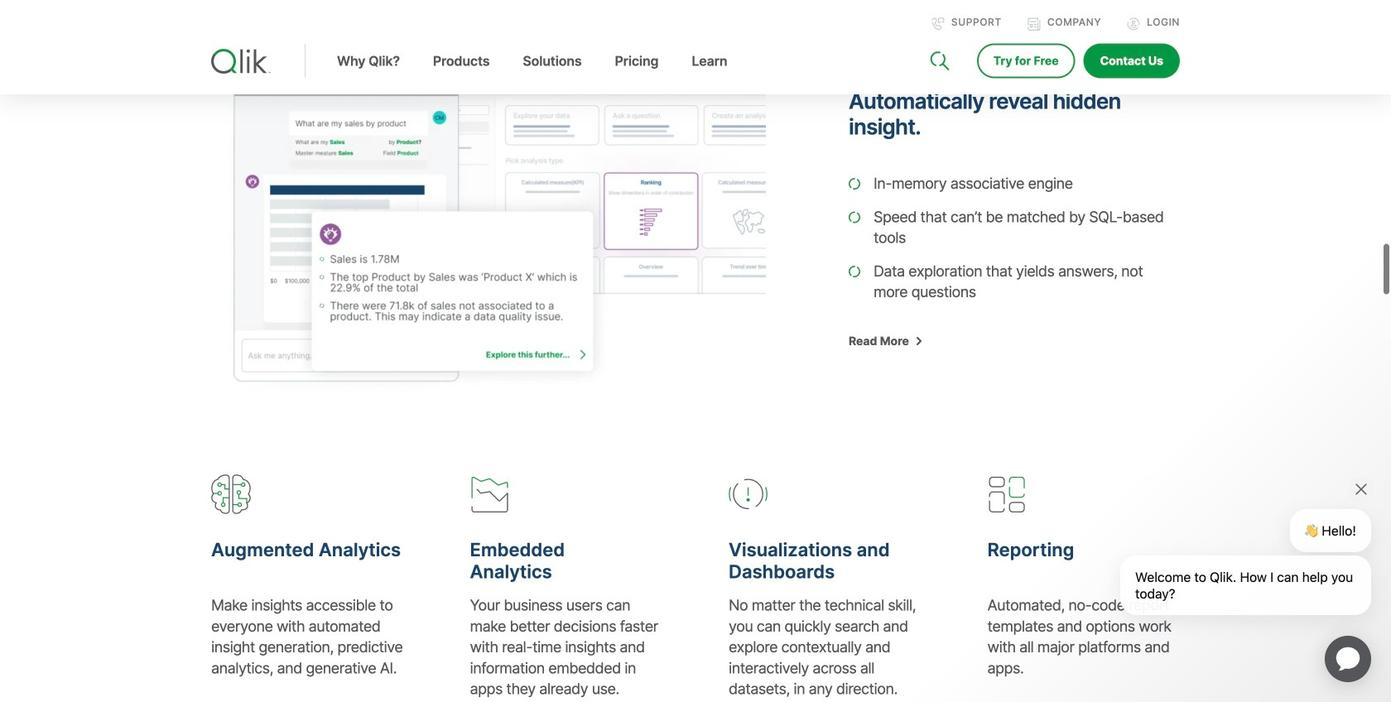 Task type: locate. For each thing, give the bounding box(es) containing it.
login image
[[1127, 17, 1140, 31]]

application
[[1305, 616, 1391, 702]]

company image
[[1028, 17, 1041, 31]]



Task type: vqa. For each thing, say whether or not it's contained in the screenshot.
Login ICON
yes



Task type: describe. For each thing, give the bounding box(es) containing it.
visualizations and dashboards icon image
[[729, 474, 768, 514]]

augmented analytics icon image
[[211, 474, 251, 514]]

qlik image
[[211, 49, 271, 74]]

embedded analytics icon image
[[470, 474, 510, 514]]

associative difference dashboard - qlik image
[[211, 60, 766, 392]]

support image
[[932, 17, 945, 31]]

reporting icon image
[[988, 474, 1027, 514]]



